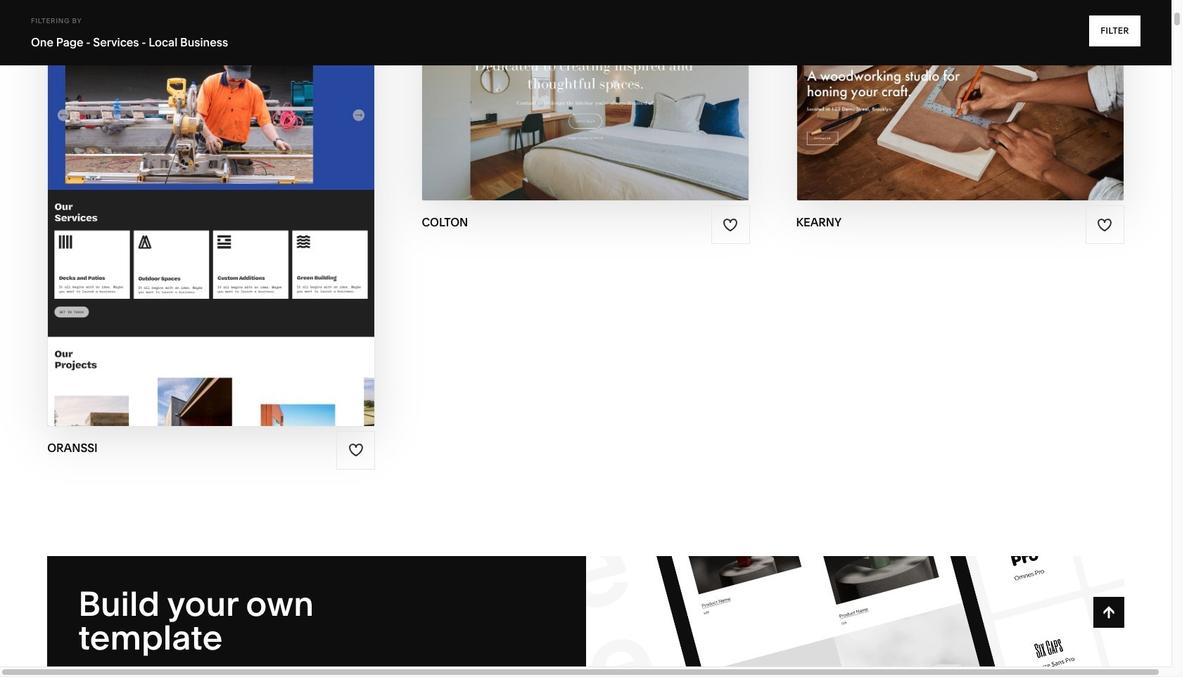 Task type: vqa. For each thing, say whether or not it's contained in the screenshot.
Add Kearny to your favorites list "icon"
yes



Task type: describe. For each thing, give the bounding box(es) containing it.
oranssi image
[[48, 0, 375, 426]]

kearny image
[[797, 0, 1124, 201]]

add colton to your favorites list image
[[723, 217, 738, 233]]

add oranssi to your favorites list image
[[348, 443, 364, 458]]



Task type: locate. For each thing, give the bounding box(es) containing it.
preview of building your own template image
[[586, 557, 1125, 678]]

back to top image
[[1101, 605, 1117, 621]]

add kearny to your favorites list image
[[1097, 217, 1113, 233]]

colton image
[[423, 0, 749, 201]]



